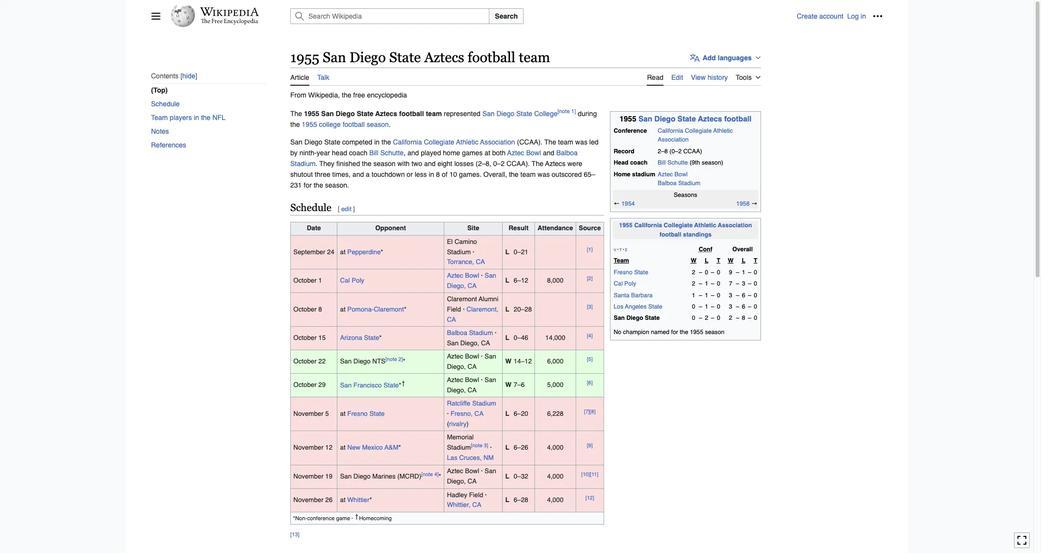 Task type: vqa. For each thing, say whether or not it's contained in the screenshot.


Task type: locate. For each thing, give the bounding box(es) containing it.
2 6 from the top
[[742, 304, 746, 311]]

1 vertical spatial aztec bowl link
[[658, 171, 688, 178]]

0 horizontal spatial t
[[717, 258, 721, 265]]

1 vertical spatial california
[[393, 138, 422, 146]]

0 horizontal spatial cal poly link
[[340, 277, 365, 285]]

bill
[[370, 149, 379, 157], [658, 160, 666, 166]]

at right 26
[[340, 497, 346, 504]]

0 horizontal spatial the
[[290, 110, 302, 118]]

1 for 2
[[705, 281, 709, 288]]

0 vertical spatial bill
[[370, 149, 379, 157]]

6 for 0 – 1 – 0
[[742, 304, 746, 311]]

1 vertical spatial 3
[[729, 292, 733, 299]]

collegiate inside california collegiate athletic association
[[685, 127, 712, 134]]

cal poly up santa
[[614, 281, 637, 288]]

article link
[[290, 68, 310, 86]]

less
[[415, 171, 427, 178]]

notes link
[[151, 125, 266, 139]]

was
[[576, 138, 588, 146], [538, 171, 550, 178]]

3 – 6 – 0 up 2 – 8 – 0
[[729, 304, 758, 311]]

football for 1955 san diego state aztecs football team
[[468, 50, 516, 65]]

0 vertical spatial schedule
[[151, 100, 180, 108]]

collegiate up "played"
[[424, 138, 455, 146]]

1955 inside the 1955 san diego state aztecs football team represented san diego state college [note 1]
[[304, 110, 320, 118]]

1955 up article link
[[290, 50, 319, 65]]

personal tools navigation
[[797, 8, 886, 24]]

3 4,000 from the top
[[548, 497, 564, 504]]

season.
[[325, 181, 349, 189]]

california up ,
[[393, 138, 422, 146]]

field inside hadley field whittier, ca
[[469, 492, 483, 499]]

0 horizontal spatial for
[[304, 181, 312, 189]]

balboa inside the home stadium aztec bowl balboa stadium
[[658, 180, 677, 187]]

balboa stadium link
[[290, 149, 578, 168], [658, 180, 701, 187], [447, 330, 493, 337]]

l 0–21
[[506, 249, 529, 256]]

year
[[317, 149, 330, 157]]

ca
[[476, 259, 485, 266], [468, 282, 477, 290], [447, 316, 456, 324], [481, 340, 490, 347], [468, 363, 477, 371], [468, 387, 477, 394], [475, 411, 484, 418], [468, 479, 477, 486], [473, 502, 482, 510]]

football
[[468, 50, 516, 65], [399, 110, 424, 118], [725, 115, 752, 124], [343, 121, 365, 128], [660, 231, 682, 238]]

football up san diego state competed in the california collegiate athletic association
[[399, 110, 424, 118]]

0 horizontal spatial dagger image
[[355, 514, 359, 521]]

2 november from the top
[[294, 445, 324, 452]]

aztec bowl link down bill schutte (9th season) in the right of the page
[[658, 171, 688, 178]]

0 horizontal spatial aztec bowl link
[[447, 272, 479, 280]]

4 november from the top
[[294, 497, 324, 504]]

1 horizontal spatial 8
[[436, 171, 440, 178]]

team inside 1955 san diego state aztecs football team element
[[614, 258, 629, 265]]

1 horizontal spatial cal
[[614, 281, 623, 288]]

2 vertical spatial 3
[[729, 304, 733, 311]]

fresno down francisco
[[348, 411, 368, 418]]

1 horizontal spatial bill
[[658, 160, 666, 166]]

0 vertical spatial schutte
[[381, 149, 404, 157]]

las cruces, nm
[[447, 455, 494, 462]]

[note left '4]'
[[422, 472, 433, 478]]

add
[[703, 54, 716, 62]]

association up (0–2
[[658, 137, 689, 143]]

seasons ← 1954
[[614, 192, 698, 208]]

4,000 left the [10] on the right
[[548, 473, 564, 481]]

in inside the ". they finished the season with two and eight losses (2–8, 0–2 ccaa). the aztecs were shutout three times, and a touchdown or less in 8 of 10 games. overall, the team was outscored 65– 231 for the season."
[[429, 171, 434, 178]]

1 horizontal spatial bill schutte link
[[658, 160, 688, 166]]

a
[[366, 171, 370, 178]]

0 vertical spatial season
[[367, 121, 389, 128]]

california inside california collegiate athletic association
[[658, 127, 684, 134]]

team down t link
[[614, 258, 629, 265]]

bill schutte link down (0–2
[[658, 160, 688, 166]]

nfl
[[213, 114, 226, 122]]

claremont inside claremont alumni field
[[447, 296, 477, 303]]

3 aztec bowl from the top
[[447, 377, 479, 384]]

players
[[170, 114, 192, 122]]

balboa inside balboa stadium san diego, ca
[[447, 330, 468, 337]]

team inside team players in the nfl link
[[151, 114, 168, 122]]

1 up 7 – 3 – 0
[[742, 269, 746, 276]]

stadium inside memorial stadium [note 3]
[[447, 445, 471, 452]]

competed
[[342, 138, 373, 146]]

(0–2
[[670, 148, 682, 155]]

0 horizontal spatial schutte
[[381, 149, 404, 157]]

state down san francisco state * on the left of the page
[[370, 411, 385, 418]]

2 vertical spatial 4,000
[[548, 497, 564, 504]]

0 vertical spatial california
[[658, 127, 684, 134]]

[note left 2]
[[386, 357, 397, 363]]

2 san diego, ca from the top
[[447, 353, 497, 371]]

[12]
[[586, 495, 595, 501]]

ca inside balboa stadium san diego, ca
[[481, 340, 490, 347]]

november up *non-
[[294, 497, 324, 504]]

0 horizontal spatial fresno
[[348, 411, 368, 418]]

team
[[519, 50, 550, 65], [426, 110, 442, 118], [558, 138, 574, 146], [521, 171, 536, 178]]

rivalry
[[449, 421, 467, 428]]

october for october 1
[[294, 277, 317, 285]]

2 4,000 from the top
[[548, 473, 564, 481]]

san diego, ca down balboa stadium san diego, ca
[[447, 353, 497, 371]]

was left led
[[576, 138, 588, 146]]

1955 san diego state aztecs football team
[[290, 50, 550, 65]]

team inside (ccaa). the team was led by ninth-year head coach
[[558, 138, 574, 146]]

san diego marines (mcrd) [note 4] *
[[340, 472, 441, 481]]

0 vertical spatial 4,000
[[548, 445, 564, 452]]

in inside personal tools navigation
[[861, 12, 867, 20]]

balboa inside balboa stadium
[[557, 149, 578, 157]]

bill schutte link down san diego state competed in the california collegiate athletic association
[[370, 149, 404, 157]]

stadium for balboa stadium
[[290, 160, 316, 168]]

state right francisco
[[384, 382, 399, 390]]

[9] link
[[587, 443, 593, 449]]

1 horizontal spatial .
[[389, 121, 391, 128]]

1 6 from the top
[[742, 292, 746, 299]]

diego, down balboa stadium san diego, ca
[[447, 363, 466, 371]]

san inside balboa stadium san diego, ca
[[447, 340, 459, 347]]

team for team
[[614, 258, 629, 265]]

1 horizontal spatial claremont
[[447, 296, 477, 303]]

0 horizontal spatial bill schutte link
[[370, 149, 404, 157]]

0 horizontal spatial balboa
[[447, 330, 468, 337]]

1 vertical spatial 8
[[319, 306, 322, 313]]

1 vertical spatial claremont
[[374, 306, 404, 313]]

football inside 1955 california collegiate athletic association football standings
[[660, 231, 682, 238]]

stadium inside balboa stadium san diego, ca
[[469, 330, 493, 337]]

create
[[797, 12, 818, 20]]

1 aztec bowl from the top
[[447, 272, 479, 280]]

1955 up college
[[304, 110, 320, 118]]

1 vertical spatial the
[[545, 138, 557, 146]]

santa
[[614, 292, 630, 299]]

whittier,
[[447, 502, 471, 510]]

dagger image
[[402, 381, 406, 388], [355, 514, 359, 521]]

0 vertical spatial was
[[576, 138, 588, 146]]

no champion named for the 1955 season
[[614, 329, 725, 336]]

1 san diego, ca from the top
[[447, 272, 497, 290]]

2 aztec bowl from the top
[[447, 353, 479, 361]]

1 vertical spatial for
[[672, 329, 679, 336]]

diego
[[350, 50, 386, 65], [336, 110, 355, 118], [497, 110, 515, 118], [655, 115, 676, 124], [305, 138, 323, 146], [627, 315, 644, 322], [354, 358, 371, 366], [354, 474, 371, 481]]

2 october from the top
[[294, 306, 317, 313]]

san diego, ca down cruces,
[[447, 468, 497, 486]]

athletic up standings
[[695, 222, 717, 229]]

[1] link
[[587, 247, 593, 253]]

0 vertical spatial team
[[151, 114, 168, 122]]

l left 6–26
[[506, 445, 510, 452]]

2 down 0 – 1 – 0
[[705, 315, 709, 322]]

0 vertical spatial 3 – 6 – 0
[[729, 292, 758, 299]]

at left new
[[340, 445, 346, 452]]

fresno up santa
[[614, 269, 633, 276]]

san left w 7–6
[[485, 377, 497, 384]]

1 horizontal spatial aztec bowl link
[[508, 149, 541, 157]]

1955 down 0 – 2 – 0
[[690, 329, 704, 336]]

2 for 2 – 1 – 0
[[692, 281, 696, 288]]

[note left 1]
[[558, 108, 570, 115]]

1 vertical spatial 3 – 6 – 0
[[729, 304, 758, 311]]

t up 9 – 1 – 0
[[754, 258, 758, 265]]

aztec bowl down the las cruces, nm
[[447, 468, 479, 476]]

1 october from the top
[[294, 277, 317, 285]]

aztec bowl for w 14–12
[[447, 353, 479, 361]]

1 vertical spatial fresno
[[348, 411, 368, 418]]

1955 san diego state aztecs football team main content
[[287, 44, 883, 554]]

0 horizontal spatial california collegiate athletic association link
[[393, 138, 515, 146]]

l up 9 – 1 – 0
[[742, 258, 746, 265]]

diego up 1955 college football season link
[[336, 110, 355, 118]]

ccaa)
[[684, 148, 703, 155]]

2 up 2 – 1 – 0
[[692, 269, 696, 276]]

Search search field
[[279, 8, 797, 24]]

1 vertical spatial was
[[538, 171, 550, 178]]

los
[[614, 304, 624, 311]]

los angeles state link
[[614, 304, 663, 311]]

1 horizontal spatial fresno state link
[[614, 269, 649, 276]]

l for 6–28
[[506, 497, 510, 504]]

field
[[447, 306, 461, 313], [469, 492, 483, 499]]

1 vertical spatial bill
[[658, 160, 666, 166]]

san diego state
[[614, 315, 660, 322]]

0 horizontal spatial cal
[[340, 277, 350, 285]]

0 vertical spatial .
[[389, 121, 391, 128]]

san francisco state *
[[340, 382, 402, 390]]

1 horizontal spatial cal poly
[[614, 281, 637, 288]]

conference
[[307, 516, 335, 523]]

aztec down torrance,
[[447, 272, 464, 280]]

1 vertical spatial balboa
[[658, 180, 677, 187]]

ca down 'ratcliffe stadium' "link" at left bottom
[[475, 411, 484, 418]]

dagger image right game
[[355, 514, 359, 521]]

1 for 1
[[705, 292, 709, 299]]

stadium for ratcliffe stadium fresno, ca ( rivalry )
[[472, 400, 496, 408]]

the down from
[[290, 110, 302, 118]]

el
[[447, 238, 453, 246]]

ca up claremont alumni field
[[468, 282, 477, 290]]

l left 0–21
[[506, 249, 510, 256]]

*
[[381, 249, 383, 256], [404, 306, 407, 313], [379, 335, 382, 342], [403, 358, 406, 366], [399, 382, 402, 390], [399, 445, 401, 452], [439, 474, 441, 481], [370, 497, 372, 504]]

3 october from the top
[[294, 335, 317, 342]]

outscored
[[552, 171, 582, 178]]

2]
[[399, 357, 403, 363]]

california collegiate athletic association link up the home
[[393, 138, 515, 146]]

pomona-
[[348, 306, 374, 313]]

[1]
[[587, 247, 593, 253]]

claremont,
[[467, 306, 499, 313]]

0 horizontal spatial was
[[538, 171, 550, 178]]

0 vertical spatial bill schutte link
[[370, 149, 404, 157]]

3 for 0 – 1 – 0
[[729, 304, 733, 311]]

l 6–28
[[506, 497, 529, 504]]

6–20
[[514, 411, 529, 418]]

2 3 – 6 – 0 from the top
[[729, 304, 758, 311]]

san diego, ca for l 0–32
[[447, 468, 497, 486]]

field inside claremont alumni field
[[447, 306, 461, 313]]

or
[[407, 171, 413, 178]]

l for 0–32
[[506, 473, 510, 481]]

1 horizontal spatial field
[[469, 492, 483, 499]]

0 vertical spatial the
[[290, 110, 302, 118]]

2 for 2 – 8 – 0
[[729, 315, 733, 322]]

cal poly for the rightmost cal poly link
[[614, 281, 637, 288]]

[11] link
[[590, 472, 599, 478]]

at for at pepperdine *
[[340, 249, 346, 256]]

aztec inside the home stadium aztec bowl balboa stadium
[[658, 171, 673, 178]]

0 vertical spatial field
[[447, 306, 461, 313]]

0 horizontal spatial fresno state link
[[348, 411, 385, 418]]

talk link
[[317, 68, 330, 85]]

0 vertical spatial 8
[[436, 171, 440, 178]]

0 vertical spatial claremont
[[447, 296, 477, 303]]

ca inside el camino stadium torrance, ca
[[476, 259, 485, 266]]

1 horizontal spatial t
[[754, 258, 758, 265]]

november left 19
[[294, 473, 324, 481]]

field left claremont,
[[447, 306, 461, 313]]

fresno, ca link
[[451, 411, 484, 418]]

stadium down claremont, ca link
[[469, 330, 493, 337]]

were
[[568, 160, 583, 168]]

* inside 'san diego marines (mcrd) [note 4] *'
[[439, 474, 441, 481]]

at for at new mexico a&m *
[[340, 445, 346, 452]]

1 horizontal spatial schutte
[[668, 160, 688, 166]]

0 vertical spatial balboa stadium link
[[290, 149, 578, 168]]

2 horizontal spatial aztec bowl link
[[658, 171, 688, 178]]

association inside 1955 california collegiate athletic association football standings
[[718, 222, 752, 229]]

* right mexico
[[399, 445, 401, 452]]

season)
[[702, 160, 724, 166]]

4 aztec bowl from the top
[[447, 468, 479, 476]]

schedule inside 1955 san diego state aztecs football team element
[[290, 202, 332, 214]]

w up 2 – 0 – 0
[[691, 258, 697, 265]]

october 1
[[294, 277, 322, 285]]

6–12
[[514, 277, 529, 285]]

football for 1955 california collegiate athletic association football standings
[[660, 231, 682, 238]]

[note left 3]
[[471, 443, 483, 449]]

san diego, ca for w 7–6
[[447, 377, 497, 394]]

[13]
[[290, 532, 300, 539]]

1 vertical spatial field
[[469, 492, 483, 499]]

0 vertical spatial balboa
[[557, 149, 578, 157]]

1 vertical spatial team
[[614, 258, 629, 265]]

september 24
[[294, 249, 335, 256]]

the inside the ". they finished the season with two and eight losses (2–8, 0–2 ccaa). the aztecs were shutout three times, and a touchdown or less in 8 of 10 games. overall, the team was outscored 65– 231 for the season."
[[532, 160, 544, 168]]

[6] link
[[587, 380, 593, 386]]

2 horizontal spatial association
[[718, 222, 752, 229]]

0 vertical spatial collegiate
[[685, 127, 712, 134]]

)
[[467, 421, 469, 428]]

pepperdine
[[348, 249, 381, 256]]

season inside the ". they finished the season with two and eight losses (2–8, 0–2 ccaa). the aztecs were shutout three times, and a touchdown or less in 8 of 10 games. overall, the team was outscored 65– 231 for the season."
[[374, 160, 396, 168]]

15
[[319, 335, 326, 342]]

state
[[389, 50, 421, 65], [357, 110, 374, 118], [517, 110, 533, 118], [678, 115, 696, 124], [324, 138, 341, 146], [635, 269, 649, 276], [649, 304, 663, 311], [645, 315, 660, 322], [364, 335, 379, 342], [384, 382, 399, 390], [370, 411, 385, 418]]

collegiate inside 1955 california collegiate athletic association football standings
[[664, 222, 693, 229]]

1 november from the top
[[294, 411, 324, 418]]

october for october 15
[[294, 335, 317, 342]]

1 vertical spatial .
[[316, 160, 318, 168]]

l left 0–46 in the bottom of the page
[[506, 335, 510, 342]]

athletic up bill schutte , and played home games at both aztec bowl and
[[456, 138, 479, 146]]

2 horizontal spatial the
[[545, 138, 557, 146]]

2 vertical spatial athletic
[[695, 222, 717, 229]]

bill right coach
[[370, 149, 379, 157]]

aztec bowl for w 7–6
[[447, 377, 479, 384]]

3 november from the top
[[294, 473, 324, 481]]

champion
[[623, 329, 650, 336]]

the
[[290, 110, 302, 118], [545, 138, 557, 146], [532, 160, 544, 168]]

bowl down bill schutte (9th season) in the right of the page
[[675, 171, 688, 178]]

1955 inside 1955 california collegiate athletic association football standings
[[620, 222, 633, 229]]

fresno state link up santa barbara link
[[614, 269, 649, 276]]

1 horizontal spatial team
[[614, 258, 629, 265]]

2 vertical spatial collegiate
[[664, 222, 693, 229]]

1 horizontal spatial schedule
[[290, 202, 332, 214]]

the free encyclopedia image
[[201, 19, 258, 25]]

2
[[692, 269, 696, 276], [692, 281, 696, 288], [705, 315, 709, 322], [729, 315, 733, 322]]

state up california collegiate athletic association
[[678, 115, 696, 124]]

9 – 1 – 0
[[729, 269, 758, 276]]

1 horizontal spatial dagger image
[[402, 381, 406, 388]]

4,000 right 6–28
[[548, 497, 564, 504]]

1 vertical spatial fresno state link
[[348, 411, 385, 418]]

1 vertical spatial collegiate
[[424, 138, 455, 146]]

stadium up seasons
[[679, 180, 701, 187]]

4 october from the top
[[294, 358, 317, 366]]

1 horizontal spatial the
[[532, 160, 544, 168]]

3 for 1 – 1 – 0
[[729, 292, 733, 299]]

marines
[[373, 474, 396, 481]]

rivalry link
[[449, 421, 467, 428]]

season up the competed
[[367, 121, 389, 128]]

3 up 2 – 8 – 0
[[729, 304, 733, 311]]

and down "played"
[[424, 160, 436, 168]]

* down 2]
[[399, 382, 402, 390]]

team up were on the right of the page
[[558, 138, 574, 146]]

bowl down (ccaa).
[[527, 149, 541, 157]]

3 down 9 – 1 – 0
[[742, 281, 746, 288]]

edit link
[[672, 68, 684, 85]]

stadium inside ratcliffe stadium fresno, ca ( rivalry )
[[472, 400, 496, 408]]

cal for left cal poly link
[[340, 277, 350, 285]]

contents hide
[[151, 72, 195, 80]]

aztecs inside the 1955 san diego state aztecs football team represented san diego state college [note 1]
[[375, 110, 398, 118]]

bill for bill schutte (9th season)
[[658, 160, 666, 166]]

1 for 0
[[705, 304, 709, 311]]

diego up free
[[350, 50, 386, 65]]

0 vertical spatial athletic
[[714, 127, 733, 134]]

athletic inside 1955 california collegiate athletic association football standings
[[695, 222, 717, 229]]

2 vertical spatial california
[[635, 222, 663, 229]]

october left '22'
[[294, 358, 317, 366]]

field up whittier, ca link
[[469, 492, 483, 499]]

0 horizontal spatial cal poly
[[340, 277, 365, 285]]

1 horizontal spatial for
[[672, 329, 679, 336]]

association up both
[[480, 138, 515, 146]]

w 7–6
[[506, 382, 525, 389]]

2 horizontal spatial 8
[[742, 315, 746, 322]]

the inside (ccaa). the team was led by ninth-year head coach
[[545, 138, 557, 146]]

and right ,
[[408, 149, 419, 157]]

3 san diego, ca from the top
[[447, 377, 497, 394]]

nm
[[484, 455, 494, 462]]

0 horizontal spatial team
[[151, 114, 168, 122]]

5 october from the top
[[294, 382, 317, 389]]

ca right whittier,
[[473, 502, 482, 510]]

balboa stadium
[[290, 149, 578, 168]]

whittier link
[[348, 497, 370, 504]]

1 vertical spatial schutte
[[668, 160, 688, 166]]

create account link
[[797, 12, 844, 20]]

for
[[304, 181, 312, 189], [672, 329, 679, 336]]

Search Wikipedia search field
[[290, 8, 490, 24]]

hadley
[[447, 492, 468, 499]]

a&m
[[385, 445, 399, 452]]

bowl down cruces,
[[465, 468, 479, 476]]

2 vertical spatial the
[[532, 160, 544, 168]]

l for 6–26
[[506, 445, 510, 452]]

stadium inside balboa stadium
[[290, 160, 316, 168]]

1 vertical spatial schedule
[[290, 202, 332, 214]]

for inside the ". they finished the season with two and eight losses (2–8, 0–2 ccaa). the aztecs were shutout three times, and a touchdown or less in 8 of 10 games. overall, the team was outscored 65– 231 for the season."
[[304, 181, 312, 189]]

0 horizontal spatial .
[[316, 160, 318, 168]]

san inside 'san diego nts [note 2] *'
[[340, 358, 352, 366]]

0 vertical spatial 3
[[742, 281, 746, 288]]

1 vertical spatial bill schutte link
[[658, 160, 688, 166]]

team down search search box
[[519, 50, 550, 65]]

(ccaa). the team was led by ninth-year head coach
[[290, 138, 599, 157]]

balboa
[[557, 149, 578, 157], [658, 180, 677, 187], [447, 330, 468, 337]]

l left 0–32
[[506, 473, 510, 481]]

* down opponent
[[381, 249, 383, 256]]

san up college
[[321, 110, 334, 118]]

. left they
[[316, 160, 318, 168]]

november left 12
[[294, 445, 324, 452]]

1 3 – 6 – 0 from the top
[[729, 292, 758, 299]]

both
[[493, 149, 506, 157]]

8 down 7 – 3 – 0
[[742, 315, 746, 322]]

1955 for 1955 college football season .
[[302, 121, 317, 128]]

1955 left college
[[302, 121, 317, 128]]

team up notes
[[151, 114, 168, 122]]

bill schutte link
[[370, 149, 404, 157], [658, 160, 688, 166]]

0 horizontal spatial schedule
[[151, 100, 180, 108]]

1955 for 1955 california collegiate athletic association football standings
[[620, 222, 633, 229]]

from
[[290, 91, 307, 99]]

diego, for l 0–32
[[447, 479, 466, 486]]

1 4,000 from the top
[[548, 445, 564, 452]]

three
[[315, 171, 331, 178]]

4 san diego, ca from the top
[[447, 468, 497, 486]]

october down "october 1"
[[294, 306, 317, 313]]

balboa for balboa stadium san diego, ca
[[447, 330, 468, 337]]

2 vertical spatial aztec bowl link
[[447, 272, 479, 280]]

1 horizontal spatial association
[[658, 137, 689, 143]]

[3]
[[587, 304, 593, 310]]



Task type: describe. For each thing, give the bounding box(es) containing it.
l for 6–20
[[506, 411, 510, 418]]

the inside the 1955 san diego state aztecs football team represented san diego state college [note 1]
[[290, 110, 302, 118]]

cal for the rightmost cal poly link
[[614, 281, 623, 288]]

home
[[443, 149, 460, 157]]

bowl down torrance, ca "link"
[[465, 272, 479, 280]]

the inside team players in the nfl link
[[201, 114, 211, 122]]

san up "by"
[[290, 138, 303, 146]]

at whittier *
[[340, 497, 372, 504]]

cal poly for left cal poly link
[[340, 277, 365, 285]]

history
[[708, 73, 728, 81]]

ratcliffe stadium link
[[447, 400, 496, 408]]

ca up hadley field whittier, ca
[[468, 479, 477, 486]]

[
[[338, 205, 340, 213]]

san up talk link
[[323, 50, 346, 65]]

[12] link
[[586, 495, 595, 501]]

w left 7–6
[[506, 382, 512, 389]]

[note 2] link
[[386, 357, 403, 363]]

aztec bowl link for san diego, ca
[[447, 272, 479, 280]]

* inside 'san diego nts [note 2] *'
[[403, 358, 406, 366]]

language progressive image
[[690, 53, 700, 63]]

at for at pomona-claremont *
[[340, 306, 346, 313]]

l 20–28
[[506, 306, 532, 313]]

california inside 1955 california collegiate athletic association football standings
[[635, 222, 663, 229]]

state up barbara
[[635, 269, 649, 276]]

san down los
[[614, 315, 625, 322]]

0 vertical spatial fresno state link
[[614, 269, 649, 276]]

l for 0–46
[[506, 335, 510, 342]]

1 vertical spatial athletic
[[456, 138, 479, 146]]

1 horizontal spatial california collegiate athletic association link
[[658, 127, 733, 143]]

l for 20–28
[[506, 306, 510, 313]]

the up a
[[362, 160, 372, 168]]

(top) link
[[151, 84, 273, 97]]

diego down the angeles at the right
[[627, 315, 644, 322]]

at new mexico a&m *
[[340, 445, 401, 452]]

at left both
[[485, 149, 491, 157]]

san down nm
[[485, 468, 497, 476]]

stadium for memorial stadium [note 3]
[[447, 445, 471, 452]]

(2–8,
[[476, 160, 492, 168]]

4,000 for 6–26
[[548, 445, 564, 452]]

2 t from the left
[[754, 258, 758, 265]]

2 for 2 – 0 – 0
[[692, 269, 696, 276]]

in right players
[[194, 114, 199, 122]]

coach
[[349, 149, 368, 157]]

0 horizontal spatial association
[[480, 138, 515, 146]]

state up encyclopedia
[[389, 50, 421, 65]]

san diego, ca link
[[447, 272, 497, 290]]

fresno,
[[451, 411, 473, 418]]

with
[[398, 160, 410, 168]]

8 inside the ". they finished the season with two and eight losses (2–8, 0–2 ccaa). the aztecs were shutout three times, and a touchdown or less in 8 of 10 games. overall, the team was outscored 65– 231 for the season."
[[436, 171, 440, 178]]

[note inside the 1955 san diego state aztecs football team represented san diego state college [note 1]
[[558, 108, 570, 115]]

date
[[307, 225, 321, 232]]

from wikipedia, the free encyclopedia
[[290, 91, 407, 99]]

1 horizontal spatial poly
[[625, 281, 637, 288]]

overall,
[[484, 171, 507, 178]]

diego, for w 14–12
[[447, 363, 466, 371]]

in right the competed
[[375, 138, 380, 146]]

ca inside ratcliffe stadium fresno, ca ( rivalry )
[[475, 411, 484, 418]]

balboa for balboa stadium
[[557, 149, 578, 157]]

l 0–46
[[506, 335, 529, 342]]

[note 1] link
[[558, 108, 576, 115]]

aztec down las
[[447, 468, 464, 476]]

aztec down balboa stadium san diego, ca
[[447, 353, 464, 361]]

san up alumni
[[485, 272, 497, 280]]

home stadium
[[614, 171, 656, 178]]

[note inside 'san diego nts [note 2] *'
[[386, 357, 397, 363]]

6–28
[[514, 497, 529, 504]]

account
[[820, 12, 844, 20]]

1 horizontal spatial cal poly link
[[614, 281, 637, 288]]

state down free
[[357, 110, 374, 118]]

[note 3] link
[[471, 443, 489, 449]]

[ edit ]
[[338, 205, 355, 213]]

schedule link
[[151, 97, 266, 111]]

3 – 6 – 0 for 1 – 1 – 0
[[729, 292, 758, 299]]

t
[[620, 247, 622, 253]]

team for team players in the nfl
[[151, 114, 168, 122]]

* up nts
[[379, 335, 382, 342]]

september
[[294, 249, 326, 256]]

1955 san diego state aztecs football team element
[[290, 86, 762, 554]]

conf
[[699, 246, 713, 253]]

state left college
[[517, 110, 533, 118]]

they
[[319, 160, 335, 168]]

6,228
[[548, 411, 564, 418]]

aztec up ratcliffe
[[447, 377, 464, 384]]

2 vertical spatial balboa stadium link
[[447, 330, 493, 337]]

w up 9
[[728, 258, 734, 265]]

whittier, ca link
[[447, 502, 482, 510]]

contents
[[151, 72, 179, 80]]

october for october 8
[[294, 306, 317, 313]]

→
[[752, 201, 758, 208]]

home stadium aztec bowl balboa stadium
[[614, 171, 701, 187]]

losses
[[455, 160, 474, 168]]

by
[[290, 149, 298, 157]]

1955 san diego state aztecs football
[[620, 115, 752, 124]]

state up head
[[324, 138, 341, 146]]

san left francisco
[[340, 382, 352, 390]]

diego, down torrance,
[[447, 282, 466, 290]]

las cruces, nm link
[[447, 455, 494, 462]]

1955 for 1955 san diego state aztecs football team
[[290, 50, 319, 65]]

diego, inside balboa stadium san diego, ca
[[461, 340, 479, 347]]

stadium for balboa stadium san diego, ca
[[469, 330, 493, 337]]

ccaa).
[[507, 160, 530, 168]]

november 19
[[294, 473, 333, 481]]

the down three
[[314, 181, 323, 189]]

arizona state link
[[340, 335, 379, 342]]

hide button
[[181, 72, 197, 80]]

ca inside claremont, ca
[[447, 316, 456, 324]]

ca inside hadley field whittier, ca
[[473, 502, 482, 510]]

bowl inside the home stadium aztec bowl balboa stadium
[[675, 171, 688, 178]]

state right arizona
[[364, 335, 379, 342]]

athletic inside california collegiate athletic association
[[714, 127, 733, 134]]

t link
[[620, 247, 622, 253]]

the 1955 san diego state aztecs football team represented san diego state college [note 1]
[[290, 108, 576, 118]]

create account log in
[[797, 12, 867, 20]]

6 for 1 – 1 – 0
[[742, 292, 746, 299]]

* up "homecoming" at bottom
[[370, 497, 372, 504]]

diego inside 'san diego nts [note 2] *'
[[354, 358, 371, 366]]

cruces,
[[460, 455, 482, 462]]

* right pomona-
[[404, 306, 407, 313]]

team inside the 1955 san diego state aztecs football team represented san diego state college [note 1]
[[426, 110, 442, 118]]

schutte for ,
[[381, 149, 404, 157]]

schutte for (9th
[[668, 160, 688, 166]]

football for 1955 san diego state aztecs football
[[725, 115, 752, 124]]

stadium inside the home stadium aztec bowl balboa stadium
[[679, 180, 701, 187]]

represented
[[444, 110, 481, 118]]

october 15
[[294, 335, 326, 342]]

games.
[[459, 171, 482, 178]]

l up 2 – 0 – 0
[[705, 258, 709, 265]]

1 for 9
[[742, 269, 746, 276]]

4,000 for 0–32
[[548, 473, 564, 481]]

aztec bowl for l 0–32
[[447, 468, 479, 476]]

ca up 'ratcliffe stadium' "link" at left bottom
[[468, 387, 477, 394]]

was inside (ccaa). the team was led by ninth-year head coach
[[576, 138, 588, 146]]

santa barbara
[[614, 292, 653, 299]]

san diego state aztecs football link
[[639, 115, 752, 124]]

0 – 1 – 0
[[692, 304, 721, 311]]

stadium inside el camino stadium torrance, ca
[[447, 249, 471, 256]]

[7] link
[[584, 409, 590, 415]]

team inside the ". they finished the season with two and eight losses (2–8, 0–2 ccaa). the aztecs were shutout three times, and a touchdown or less in 8 of 10 games. overall, the team was outscored 65– 231 for the season."
[[521, 171, 536, 178]]

0–21
[[514, 249, 529, 256]]

the down ccaa).
[[509, 171, 519, 178]]

0 horizontal spatial claremont
[[374, 306, 404, 313]]

[5]
[[587, 357, 593, 363]]

the right the competed
[[382, 138, 391, 146]]

l for 0–21
[[506, 249, 510, 256]]

9
[[729, 269, 733, 276]]

1 vertical spatial balboa stadium link
[[658, 180, 701, 187]]

the left free
[[342, 91, 352, 99]]

diego up ninth-
[[305, 138, 323, 146]]

arizona state *
[[340, 335, 382, 342]]

1 vertical spatial dagger image
[[355, 514, 359, 521]]

3 – 6 – 0 for 0 – 1 – 0
[[729, 304, 758, 311]]

november for november 26
[[294, 497, 324, 504]]

october for october 29
[[294, 382, 317, 389]]

san diego nts [note 2] *
[[340, 357, 406, 366]]

diego up 2–8
[[655, 115, 676, 124]]

the right named
[[680, 329, 689, 336]]

l for 6–12
[[506, 277, 510, 285]]

l 6–12
[[506, 277, 529, 285]]

diego, for w 7–6
[[447, 387, 466, 394]]

state down barbara
[[649, 304, 663, 311]]

angeles
[[625, 304, 647, 311]]

state up named
[[645, 315, 660, 322]]

led
[[590, 138, 599, 146]]

w left 14–12 on the bottom of page
[[506, 358, 512, 366]]

languages
[[718, 54, 752, 62]]

2 vertical spatial 8
[[742, 315, 746, 322]]

0 vertical spatial fresno
[[614, 269, 633, 276]]

1 t from the left
[[717, 258, 721, 265]]

0 vertical spatial dagger image
[[402, 381, 406, 388]]

the inside during the
[[290, 121, 300, 128]]

november for november 5
[[294, 411, 324, 418]]

edit
[[672, 73, 684, 81]]

e link
[[625, 247, 628, 253]]

pepperdine link
[[348, 249, 381, 256]]

during the
[[290, 110, 597, 128]]

and up outscored
[[543, 149, 555, 157]]

san diego state competed in the california collegiate athletic association
[[290, 138, 515, 146]]

at for at whittier *
[[340, 497, 346, 504]]

talk
[[317, 73, 330, 81]]

19
[[325, 473, 333, 481]]

claremont, ca link
[[447, 306, 499, 324]]

aztec bowl link for balboa stadium
[[658, 171, 688, 178]]

bill for bill schutte , and played home games at both aztec bowl and
[[370, 149, 379, 157]]

team players in the nfl
[[151, 114, 226, 122]]

[11]
[[590, 472, 599, 478]]

fullscreen image
[[1018, 537, 1028, 546]]

football up the competed
[[343, 121, 365, 128]]

san francisco state link
[[340, 382, 399, 390]]

encyclopedia
[[367, 91, 407, 99]]

(9th
[[690, 160, 701, 166]]

4,000 for 6–28
[[548, 497, 564, 504]]

arizona
[[340, 335, 362, 342]]

association inside california collegiate athletic association
[[658, 137, 689, 143]]

san diego, ca for w 14–12
[[447, 353, 497, 371]]

search button
[[489, 8, 524, 24]]

was inside the ". they finished the season with two and eight losses (2–8, 0–2 ccaa). the aztecs were shutout three times, and a touchdown or less in 8 of 10 games. overall, the team was outscored 65– 231 for the season."
[[538, 171, 550, 178]]

san down balboa stadium san diego, ca
[[485, 353, 497, 361]]

bowl down balboa stadium san diego, ca
[[465, 353, 479, 361]]

5,000
[[548, 382, 564, 389]]

. inside the ". they finished the season with two and eight losses (2–8, 0–2 ccaa). the aztecs were shutout three times, and a touchdown or less in 8 of 10 games. overall, the team was outscored 65– 231 for the season."
[[316, 160, 318, 168]]

0 horizontal spatial poly
[[352, 277, 365, 285]]

ca down balboa stadium san diego, ca
[[468, 363, 477, 371]]

[note inside 'san diego marines (mcrd) [note 4] *'
[[422, 472, 433, 478]]

bowl up 'ratcliffe stadium' "link" at left bottom
[[465, 377, 479, 384]]

aztec up ccaa).
[[508, 149, 525, 157]]

diego inside 'san diego marines (mcrd) [note 4] *'
[[354, 474, 371, 481]]

1955 for 1955 san diego state aztecs football
[[620, 115, 637, 124]]

(top)
[[151, 87, 168, 94]]

at for at fresno state
[[340, 411, 346, 418]]

san up conference
[[639, 115, 653, 124]]

named
[[651, 329, 670, 336]]

[5] link
[[587, 357, 593, 363]]

football inside the 1955 san diego state aztecs football team represented san diego state college [note 1]
[[399, 110, 424, 118]]

and left a
[[353, 171, 364, 178]]

v t e
[[614, 247, 628, 253]]

college
[[319, 121, 341, 128]]

aztecs inside the ". they finished the season with two and eight losses (2–8, 0–2 ccaa). the aztecs were shutout three times, and a touchdown or less in 8 of 10 games. overall, the team was outscored 65– 231 for the season."
[[546, 160, 566, 168]]

1 up 0 – 1 – 0
[[692, 292, 696, 299]]

[2] link
[[587, 276, 593, 282]]

november for november 12
[[294, 445, 324, 452]]

0 vertical spatial aztec bowl link
[[508, 149, 541, 157]]

san inside 'san diego marines (mcrd) [note 4] *'
[[340, 474, 352, 481]]

2 vertical spatial season
[[705, 329, 725, 336]]

san right represented
[[483, 110, 495, 118]]

1 down september 24
[[319, 277, 322, 285]]

october for october 22
[[294, 358, 317, 366]]

diego up both
[[497, 110, 515, 118]]

0 horizontal spatial 8
[[319, 306, 322, 313]]

wikipedia image
[[200, 7, 259, 16]]

whittier
[[348, 497, 370, 504]]

log in and more options image
[[873, 11, 883, 21]]

menu image
[[151, 11, 161, 21]]

[note inside memorial stadium [note 3]
[[471, 443, 483, 449]]

november for november 19
[[294, 473, 324, 481]]

231
[[290, 181, 302, 189]]



